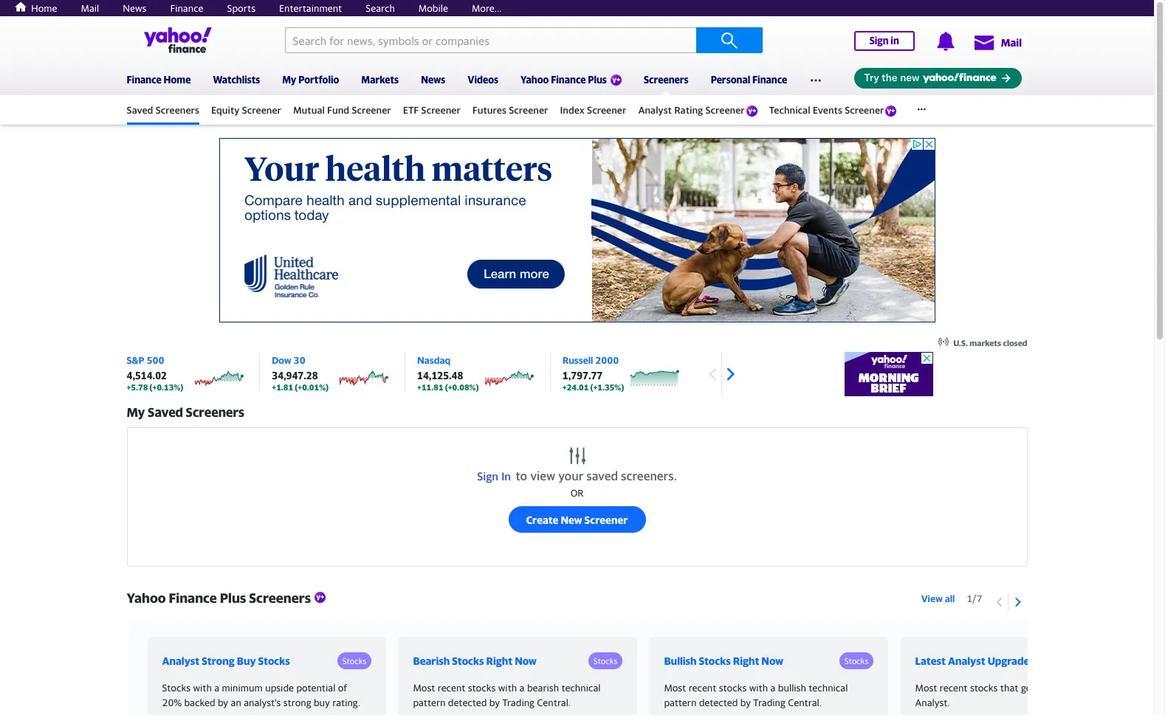 Task type: vqa. For each thing, say whether or not it's contained in the screenshot.


Task type: describe. For each thing, give the bounding box(es) containing it.
backed
[[184, 697, 215, 709]]

analyst rating screener link
[[638, 97, 758, 123]]

nasdaq link
[[417, 355, 451, 366]]

screeners.
[[621, 469, 677, 484]]

technical for bullish stocks right now
[[809, 682, 848, 694]]

news for news link to the left
[[123, 2, 147, 14]]

view
[[530, 469, 556, 484]]

yahoo finance plus
[[521, 74, 607, 86]]

+11.81
[[417, 383, 444, 392]]

latest analyst upgraded stocks link
[[915, 653, 1071, 669]]

0 vertical spatial advertisement region
[[219, 138, 935, 323]]

(+0.08%)
[[445, 383, 479, 392]]

bearish
[[413, 655, 450, 667]]

technical for bearish stocks right now
[[562, 682, 601, 694]]

sports
[[227, 2, 256, 14]]

s&p
[[127, 355, 144, 366]]

yahoo for yahoo finance plus screeners
[[127, 591, 166, 606]]

search
[[366, 2, 395, 14]]

with for bearish
[[498, 682, 517, 694]]

1 vertical spatial saved
[[148, 405, 183, 420]]

next image
[[719, 363, 741, 386]]

(+0.01%)
[[295, 383, 329, 392]]

rating.
[[333, 697, 360, 709]]

most for bearish stocks right now
[[413, 682, 435, 694]]

now for bearish stocks right now
[[515, 655, 537, 667]]

bearish stocks right now
[[413, 655, 537, 667]]

markets link
[[361, 64, 399, 92]]

or
[[571, 487, 584, 499]]

search image
[[721, 31, 739, 49]]

strong
[[283, 697, 311, 709]]

analyst's
[[244, 697, 281, 709]]

most inside most recent stocks that get upgraded by an analyst.
[[915, 682, 938, 694]]

russell
[[563, 355, 593, 366]]

futures
[[473, 104, 507, 116]]

0 vertical spatial home
[[31, 2, 57, 14]]

your
[[558, 469, 584, 484]]

watchlists
[[213, 74, 260, 86]]

screener down personal
[[706, 104, 745, 116]]

in
[[891, 35, 899, 47]]

stocks with a minimum upside potential of 20% backed by an analyst's strong buy rating.
[[162, 682, 360, 709]]

/
[[973, 593, 977, 605]]

14,125.48
[[417, 370, 463, 382]]

upside
[[265, 682, 294, 694]]

russell 2000 1,797.77 +24.01 (+1.35%)
[[563, 355, 624, 392]]

etf screener link
[[403, 97, 461, 123]]

Search for news, symbols or companies text field
[[285, 27, 696, 53]]

portfolio
[[299, 74, 339, 86]]

screener down "markets"
[[352, 104, 391, 116]]

plus for yahoo finance plus
[[588, 74, 607, 86]]

next image
[[1014, 598, 1023, 607]]

stocks inside most recent stocks that get upgraded by an analyst.
[[970, 682, 998, 694]]

(+1.35%)
[[590, 383, 624, 392]]

russell 2000 link
[[563, 355, 619, 366]]

1 / 7
[[967, 593, 983, 605]]

previous image
[[701, 363, 723, 386]]

create new screener
[[526, 514, 628, 526]]

technical
[[769, 104, 811, 116]]

rating
[[674, 104, 703, 116]]

saved
[[587, 469, 618, 484]]

u.s.
[[954, 338, 968, 348]]

stocks inside the stocks with a minimum upside potential of 20% backed by an analyst's strong buy rating.
[[162, 682, 191, 694]]

stocks inside latest analyst upgraded stocks link
[[1038, 655, 1070, 667]]

+1.81
[[272, 383, 293, 392]]

videos link
[[468, 64, 499, 92]]

personal finance
[[711, 74, 787, 86]]

screener right equity
[[242, 104, 281, 116]]

more...
[[472, 2, 502, 14]]

4,514.02
[[127, 370, 167, 382]]

analyst strong buy stocks link
[[162, 653, 317, 669]]

by for analyst strong buy stocks
[[218, 697, 228, 709]]

mutual fund screener
[[293, 104, 391, 116]]

more... link
[[472, 2, 502, 14]]

analyst for analyst rating screener
[[638, 104, 672, 116]]

screener right etf
[[421, 104, 461, 116]]

with for bullish
[[749, 682, 768, 694]]

screeners inside saved screeners link
[[156, 104, 199, 116]]

home inside navigation
[[164, 74, 191, 86]]

my saved screeners
[[127, 405, 244, 420]]

1,797.77
[[563, 370, 603, 382]]

in
[[501, 470, 511, 483]]

minimum
[[222, 682, 263, 694]]

recent inside most recent stocks that get upgraded by an analyst.
[[940, 682, 968, 694]]

1
[[967, 593, 973, 605]]

most recent stocks with a bearish technical pattern detected by trading central.
[[413, 682, 601, 709]]

screener right futures
[[509, 104, 548, 116]]

analyst strong buy stocks
[[162, 655, 290, 667]]

an inside the stocks with a minimum upside potential of 20% backed by an analyst's strong buy rating.
[[231, 697, 241, 709]]

potential
[[296, 682, 336, 694]]

latest
[[915, 655, 946, 667]]

back image
[[995, 598, 1004, 607]]

most for bullish stocks right now
[[664, 682, 686, 694]]

futures screener link
[[473, 97, 548, 123]]

yahoo for yahoo finance plus
[[521, 74, 549, 86]]

a inside the stocks with a minimum upside potential of 20% backed by an analyst's strong buy rating.
[[214, 682, 220, 694]]

s&p 500 link
[[127, 355, 164, 366]]

mobile
[[419, 2, 448, 14]]

+24.01
[[563, 383, 589, 392]]

1 vertical spatial mail
[[1001, 36, 1022, 49]]

30
[[294, 355, 306, 366]]

equity screener link
[[211, 97, 281, 123]]

analyst for analyst strong buy stocks
[[162, 655, 200, 667]]

events
[[813, 104, 843, 116]]

1 vertical spatial mail link
[[973, 29, 1022, 55]]

dow 30 link
[[272, 355, 306, 366]]

by for bearish stocks right now
[[490, 697, 500, 709]]

view
[[922, 593, 943, 605]]

0 horizontal spatial mail link
[[81, 2, 99, 14]]

trading for bearish stocks right now
[[503, 697, 535, 709]]

index screener link
[[560, 97, 627, 123]]

latest analyst upgraded stocks
[[915, 655, 1070, 667]]

nasdaq 14,125.48 +11.81 (+0.08%)
[[417, 355, 479, 392]]

entertainment link
[[279, 2, 342, 14]]

0 horizontal spatial news link
[[123, 2, 147, 14]]

yahoo finance premium logo image for technical events screener
[[886, 106, 897, 117]]

equity
[[211, 104, 240, 116]]

+5.78
[[127, 383, 148, 392]]

notifications image
[[936, 32, 956, 51]]



Task type: locate. For each thing, give the bounding box(es) containing it.
detected down bullish stocks right now
[[699, 697, 738, 709]]

news inside navigation
[[421, 74, 446, 86]]

by inside most recent stocks with a bearish technical pattern detected by trading central.
[[490, 697, 500, 709]]

0 vertical spatial saved
[[127, 104, 153, 116]]

finance up strong
[[169, 591, 217, 606]]

(+0.13%)
[[150, 383, 183, 392]]

saved down finance home
[[127, 104, 153, 116]]

0 horizontal spatial detected
[[448, 697, 487, 709]]

sign left the in
[[870, 35, 889, 47]]

1 vertical spatial home
[[164, 74, 191, 86]]

1 horizontal spatial news
[[421, 74, 446, 86]]

0 horizontal spatial home
[[31, 2, 57, 14]]

mutual fund screener link
[[293, 97, 391, 123]]

detected inside most recent stocks with a bullish technical pattern detected by trading central.
[[699, 697, 738, 709]]

1 stocks from the left
[[468, 682, 496, 694]]

1 vertical spatial my
[[127, 405, 145, 420]]

by inside most recent stocks with a bullish technical pattern detected by trading central.
[[741, 697, 751, 709]]

0 vertical spatial news
[[123, 2, 147, 14]]

right up most recent stocks with a bearish technical pattern detected by trading central.
[[486, 655, 513, 667]]

1 right from the left
[[486, 655, 513, 667]]

yahoo inside navigation
[[521, 74, 549, 86]]

2 most from the left
[[664, 682, 686, 694]]

markets
[[361, 74, 399, 86]]

1 horizontal spatial analyst
[[638, 104, 672, 116]]

most up 'analyst.'
[[915, 682, 938, 694]]

finance link
[[170, 2, 203, 14]]

by down bearish stocks right now link
[[490, 697, 500, 709]]

trading inside most recent stocks with a bullish technical pattern detected by trading central.
[[754, 697, 786, 709]]

yahoo finance plus link
[[521, 64, 622, 95]]

yahoo finance premium logo image for analyst rating screener
[[746, 106, 758, 117]]

pattern
[[413, 697, 446, 709], [664, 697, 697, 709]]

1 vertical spatial news
[[421, 74, 446, 86]]

0 vertical spatial sign
[[870, 35, 889, 47]]

finance for personal finance
[[753, 74, 787, 86]]

analyst left strong
[[162, 655, 200, 667]]

central. for bullish stocks right now
[[788, 697, 822, 709]]

most inside most recent stocks with a bullish technical pattern detected by trading central.
[[664, 682, 686, 694]]

premium yahoo finance logo image
[[611, 75, 622, 86]]

mobile link
[[419, 2, 448, 14]]

most down the bearish
[[413, 682, 435, 694]]

detected for bullish
[[699, 697, 738, 709]]

3 a from the left
[[771, 682, 776, 694]]

pattern for bullish stocks right now
[[664, 697, 697, 709]]

sign for sign in to view your saved screeners. or
[[477, 470, 499, 483]]

1 horizontal spatial my
[[282, 74, 296, 86]]

stocks
[[258, 655, 290, 667], [452, 655, 484, 667], [699, 655, 731, 667], [1038, 655, 1070, 667], [343, 656, 367, 666], [594, 656, 618, 666], [845, 656, 869, 666], [162, 682, 191, 694]]

my for my saved screeners
[[127, 405, 145, 420]]

1 vertical spatial sign
[[477, 470, 499, 483]]

a left bearish
[[520, 682, 525, 694]]

pattern inside most recent stocks with a bullish technical pattern detected by trading central.
[[664, 697, 697, 709]]

stocks left that
[[970, 682, 998, 694]]

recent for bullish
[[689, 682, 717, 694]]

detected
[[448, 697, 487, 709], [699, 697, 738, 709]]

stocks
[[468, 682, 496, 694], [719, 682, 747, 694], [970, 682, 998, 694]]

stocks inside most recent stocks with a bearish technical pattern detected by trading central.
[[468, 682, 496, 694]]

saved screeners
[[127, 104, 199, 116]]

1 now from the left
[[515, 655, 537, 667]]

2 now from the left
[[762, 655, 784, 667]]

0 vertical spatial my
[[282, 74, 296, 86]]

1 horizontal spatial now
[[762, 655, 784, 667]]

stocks inside most recent stocks with a bullish technical pattern detected by trading central.
[[719, 682, 747, 694]]

saved screeners link
[[127, 97, 199, 123]]

right for bearish stocks right now
[[486, 655, 513, 667]]

stocks for bullish
[[719, 682, 747, 694]]

2 horizontal spatial most
[[915, 682, 938, 694]]

recent for bearish
[[438, 682, 466, 694]]

stocks inside analyst strong buy stocks link
[[258, 655, 290, 667]]

plus left premium yahoo finance logo at the right of the page
[[588, 74, 607, 86]]

personal finance link
[[711, 64, 787, 92]]

recent down the bearish
[[438, 682, 466, 694]]

analyst inside navigation
[[638, 104, 672, 116]]

plus inside yahoo finance plus link
[[588, 74, 607, 86]]

plus up analyst strong buy stocks link on the bottom left
[[220, 591, 246, 606]]

news link
[[123, 2, 147, 14], [421, 64, 446, 92]]

34,947.28
[[272, 370, 318, 382]]

mail
[[81, 2, 99, 14], [1001, 36, 1022, 49]]

2 stocks from the left
[[719, 682, 747, 694]]

by right the upgraded
[[1082, 682, 1092, 694]]

mail right the notifications image
[[1001, 36, 1022, 49]]

mail link right the notifications image
[[973, 29, 1022, 55]]

sign in link
[[477, 470, 511, 483]]

2 right from the left
[[733, 655, 760, 667]]

1 pattern from the left
[[413, 697, 446, 709]]

technical right the bullish
[[809, 682, 848, 694]]

0 horizontal spatial mail
[[81, 2, 99, 14]]

1 trading from the left
[[503, 697, 535, 709]]

2 horizontal spatial recent
[[940, 682, 968, 694]]

0 horizontal spatial now
[[515, 655, 537, 667]]

plus for yahoo finance plus screeners
[[220, 591, 246, 606]]

right for bullish stocks right now
[[733, 655, 760, 667]]

0 vertical spatial mail link
[[81, 2, 99, 14]]

recent inside most recent stocks with a bearish technical pattern detected by trading central.
[[438, 682, 466, 694]]

by down bullish stocks right now link
[[741, 697, 751, 709]]

0 vertical spatial yahoo
[[521, 74, 549, 86]]

by right backed
[[218, 697, 228, 709]]

stocks inside bullish stocks right now link
[[699, 655, 731, 667]]

closed
[[1003, 338, 1028, 348]]

2 technical from the left
[[809, 682, 848, 694]]

screeners
[[644, 74, 689, 86], [156, 104, 199, 116], [186, 405, 244, 420], [249, 591, 311, 606]]

0 horizontal spatial an
[[231, 697, 241, 709]]

3 stocks from the left
[[970, 682, 998, 694]]

1 yahoo finance premium logo image from the left
[[746, 106, 758, 117]]

central. inside most recent stocks with a bearish technical pattern detected by trading central.
[[537, 697, 571, 709]]

buy
[[314, 697, 330, 709]]

stocks down bearish stocks right now
[[468, 682, 496, 694]]

0 vertical spatial news link
[[123, 2, 147, 14]]

1 vertical spatial plus
[[220, 591, 246, 606]]

3 most from the left
[[915, 682, 938, 694]]

1 horizontal spatial detected
[[699, 697, 738, 709]]

index
[[560, 104, 585, 116]]

by inside most recent stocks that get upgraded by an analyst.
[[1082, 682, 1092, 694]]

1 horizontal spatial mail link
[[973, 29, 1022, 55]]

0 vertical spatial an
[[1095, 682, 1105, 694]]

mail link
[[81, 2, 99, 14], [973, 29, 1022, 55]]

1 with from the left
[[193, 682, 212, 694]]

0 horizontal spatial yahoo finance premium logo image
[[746, 106, 758, 117]]

1 vertical spatial news link
[[421, 64, 446, 92]]

technical inside most recent stocks with a bearish technical pattern detected by trading central.
[[562, 682, 601, 694]]

0 horizontal spatial with
[[193, 682, 212, 694]]

mail right home link
[[81, 2, 99, 14]]

0 horizontal spatial right
[[486, 655, 513, 667]]

with down bullish stocks right now link
[[749, 682, 768, 694]]

stocks for bearish
[[468, 682, 496, 694]]

news up etf screener link
[[421, 74, 446, 86]]

technical
[[562, 682, 601, 694], [809, 682, 848, 694]]

right
[[486, 655, 513, 667], [733, 655, 760, 667]]

my inside my portfolio link
[[282, 74, 296, 86]]

screener down premium yahoo finance logo at the right of the page
[[587, 104, 627, 116]]

detected for bearish
[[448, 697, 487, 709]]

news link left the finance link
[[123, 2, 147, 14]]

central.
[[537, 697, 571, 709], [788, 697, 822, 709]]

a for bearish stocks right now
[[520, 682, 525, 694]]

1 recent from the left
[[438, 682, 466, 694]]

central. down bearish
[[537, 697, 571, 709]]

with up backed
[[193, 682, 212, 694]]

2 pattern from the left
[[664, 697, 697, 709]]

view all link
[[922, 593, 955, 605]]

1 detected from the left
[[448, 697, 487, 709]]

most
[[413, 682, 435, 694], [664, 682, 686, 694], [915, 682, 938, 694]]

1 horizontal spatial plus
[[588, 74, 607, 86]]

trading for bullish stocks right now
[[754, 697, 786, 709]]

s&p 500 4,514.02 +5.78 (+0.13%)
[[127, 355, 183, 392]]

0 horizontal spatial most
[[413, 682, 435, 694]]

1 technical from the left
[[562, 682, 601, 694]]

1 horizontal spatial yahoo finance premium logo image
[[886, 106, 897, 117]]

0 horizontal spatial analyst
[[162, 655, 200, 667]]

sign in link
[[854, 31, 915, 51]]

technical events screener link
[[769, 97, 897, 123]]

2 horizontal spatial stocks
[[970, 682, 998, 694]]

with inside the stocks with a minimum upside potential of 20% backed by an analyst's strong buy rating.
[[193, 682, 212, 694]]

news for right news link
[[421, 74, 446, 86]]

finance
[[170, 2, 203, 14], [127, 74, 162, 86], [551, 74, 586, 86], [753, 74, 787, 86], [169, 591, 217, 606]]

1 vertical spatial advertisement region
[[845, 352, 933, 397]]

new
[[561, 514, 582, 526]]

sign in to view your saved screeners. or
[[477, 469, 677, 499]]

0 horizontal spatial recent
[[438, 682, 466, 694]]

0 horizontal spatial sign
[[477, 470, 499, 483]]

analyst right latest
[[948, 655, 986, 667]]

personal
[[711, 74, 751, 86]]

most inside most recent stocks with a bearish technical pattern detected by trading central.
[[413, 682, 435, 694]]

by
[[1082, 682, 1092, 694], [218, 697, 228, 709], [490, 697, 500, 709], [741, 697, 751, 709]]

pattern for bearish stocks right now
[[413, 697, 446, 709]]

1 horizontal spatial pattern
[[664, 697, 697, 709]]

an inside most recent stocks that get upgraded by an analyst.
[[1095, 682, 1105, 694]]

2 yahoo finance premium logo image from the left
[[886, 106, 897, 117]]

most recent stocks with a bullish technical pattern detected by trading central.
[[664, 682, 848, 709]]

my down +5.78
[[127, 405, 145, 420]]

mail link right home link
[[81, 2, 99, 14]]

right up most recent stocks with a bullish technical pattern detected by trading central.
[[733, 655, 760, 667]]

finance for yahoo finance plus
[[551, 74, 586, 86]]

central. down the bullish
[[788, 697, 822, 709]]

home link
[[10, 1, 57, 14]]

sign for sign in
[[870, 35, 889, 47]]

2 horizontal spatial analyst
[[948, 655, 986, 667]]

0 horizontal spatial stocks
[[468, 682, 496, 694]]

create new screener button
[[508, 507, 646, 533]]

navigation
[[0, 61, 1154, 125]]

1 horizontal spatial recent
[[689, 682, 717, 694]]

1 horizontal spatial trading
[[754, 697, 786, 709]]

news
[[123, 2, 147, 14], [421, 74, 446, 86]]

pattern down the bullish
[[664, 697, 697, 709]]

finance left sports
[[170, 2, 203, 14]]

1 horizontal spatial most
[[664, 682, 686, 694]]

1 central. from the left
[[537, 697, 571, 709]]

2 with from the left
[[498, 682, 517, 694]]

yahoo
[[521, 74, 549, 86], [127, 591, 166, 606]]

upgraded
[[988, 655, 1036, 667]]

1 horizontal spatial a
[[520, 682, 525, 694]]

pattern down the bearish
[[413, 697, 446, 709]]

watchlists link
[[213, 64, 260, 92]]

0 horizontal spatial a
[[214, 682, 220, 694]]

now
[[515, 655, 537, 667], [762, 655, 784, 667]]

detected inside most recent stocks with a bearish technical pattern detected by trading central.
[[448, 697, 487, 709]]

saved down (+0.13%)
[[148, 405, 183, 420]]

detected down bearish stocks right now
[[448, 697, 487, 709]]

my left portfolio
[[282, 74, 296, 86]]

buy
[[237, 655, 256, 667]]

2 detected from the left
[[699, 697, 738, 709]]

1 horizontal spatial yahoo
[[521, 74, 549, 86]]

mutual
[[293, 104, 325, 116]]

0 vertical spatial mail
[[81, 2, 99, 14]]

now for bullish stocks right now
[[762, 655, 784, 667]]

advertisement region
[[219, 138, 935, 323], [845, 352, 933, 397]]

trading down bearish
[[503, 697, 535, 709]]

with down bearish stocks right now link
[[498, 682, 517, 694]]

2 horizontal spatial a
[[771, 682, 776, 694]]

yahoo finance premium logo image down personal finance
[[746, 106, 758, 117]]

3 with from the left
[[749, 682, 768, 694]]

0 horizontal spatial news
[[123, 2, 147, 14]]

dow 30 34,947.28 +1.81 (+0.01%)
[[272, 355, 329, 392]]

0 horizontal spatial technical
[[562, 682, 601, 694]]

0 vertical spatial plus
[[588, 74, 607, 86]]

get
[[1021, 682, 1035, 694]]

upgraded
[[1038, 682, 1079, 694]]

with inside most recent stocks with a bullish technical pattern detected by trading central.
[[749, 682, 768, 694]]

sign inside sign in to view your saved screeners. or
[[477, 470, 499, 483]]

stocks down bullish stocks right now link
[[719, 682, 747, 694]]

entertainment
[[279, 2, 342, 14]]

1 horizontal spatial stocks
[[719, 682, 747, 694]]

1 a from the left
[[214, 682, 220, 694]]

1 horizontal spatial central.
[[788, 697, 822, 709]]

with
[[193, 682, 212, 694], [498, 682, 517, 694], [749, 682, 768, 694]]

news link up etf screener link
[[421, 64, 446, 92]]

0 horizontal spatial pattern
[[413, 697, 446, 709]]

0 horizontal spatial yahoo
[[127, 591, 166, 606]]

view all
[[922, 593, 955, 605]]

finance home link
[[127, 64, 191, 92]]

0 horizontal spatial my
[[127, 405, 145, 420]]

central. inside most recent stocks with a bullish technical pattern detected by trading central.
[[788, 697, 822, 709]]

u.s. markets closed
[[954, 338, 1028, 348]]

screener inside button
[[585, 514, 628, 526]]

saved inside navigation
[[127, 104, 153, 116]]

nasdaq
[[417, 355, 451, 366]]

1 horizontal spatial sign
[[870, 35, 889, 47]]

finance up the technical on the right of the page
[[753, 74, 787, 86]]

navigation containing finance home
[[0, 61, 1154, 125]]

2 trading from the left
[[754, 697, 786, 709]]

dow
[[272, 355, 291, 366]]

finance for yahoo finance plus screeners
[[169, 591, 217, 606]]

recent inside most recent stocks with a bullish technical pattern detected by trading central.
[[689, 682, 717, 694]]

now up bearish
[[515, 655, 537, 667]]

screeners link
[[644, 64, 689, 95]]

now up the bullish
[[762, 655, 784, 667]]

an right the upgraded
[[1095, 682, 1105, 694]]

screener right new
[[585, 514, 628, 526]]

7
[[977, 593, 983, 605]]

yahoo finance premium logo image
[[746, 106, 758, 117], [886, 106, 897, 117]]

1 vertical spatial an
[[231, 697, 241, 709]]

central. for bearish stocks right now
[[537, 697, 571, 709]]

a inside most recent stocks with a bearish technical pattern detected by trading central.
[[520, 682, 525, 694]]

2 recent from the left
[[689, 682, 717, 694]]

finance up 'index'
[[551, 74, 586, 86]]

by for bullish stocks right now
[[741, 697, 751, 709]]

with inside most recent stocks with a bearish technical pattern detected by trading central.
[[498, 682, 517, 694]]

my for my portfolio
[[282, 74, 296, 86]]

create
[[526, 514, 559, 526]]

1 horizontal spatial an
[[1095, 682, 1105, 694]]

1 vertical spatial yahoo
[[127, 591, 166, 606]]

yahoo finance premium logo image inside analyst rating screener link
[[746, 106, 758, 117]]

a inside most recent stocks with a bullish technical pattern detected by trading central.
[[771, 682, 776, 694]]

index screener
[[560, 104, 627, 116]]

analyst down screeners link
[[638, 104, 672, 116]]

bullish stocks right now link
[[664, 653, 819, 669]]

1 horizontal spatial mail
[[1001, 36, 1022, 49]]

news left the finance link
[[123, 2, 147, 14]]

by inside the stocks with a minimum upside potential of 20% backed by an analyst's strong buy rating.
[[218, 697, 228, 709]]

an down minimum
[[231, 697, 241, 709]]

a left the bullish
[[771, 682, 776, 694]]

trading inside most recent stocks with a bearish technical pattern detected by trading central.
[[503, 697, 535, 709]]

1 horizontal spatial with
[[498, 682, 517, 694]]

1 horizontal spatial home
[[164, 74, 191, 86]]

futures screener
[[473, 104, 548, 116]]

a for bullish stocks right now
[[771, 682, 776, 694]]

1 horizontal spatial news link
[[421, 64, 446, 92]]

screener right events
[[845, 104, 884, 116]]

1 horizontal spatial technical
[[809, 682, 848, 694]]

most down the bullish
[[664, 682, 686, 694]]

recent up 'analyst.'
[[940, 682, 968, 694]]

pattern inside most recent stocks with a bearish technical pattern detected by trading central.
[[413, 697, 446, 709]]

trading down the bullish
[[754, 697, 786, 709]]

analyst.
[[915, 697, 950, 709]]

bearish
[[527, 682, 559, 694]]

2 a from the left
[[520, 682, 525, 694]]

stocks inside bearish stocks right now link
[[452, 655, 484, 667]]

yahoo finance premium logo image inside technical events screener link
[[886, 106, 897, 117]]

technical inside most recent stocks with a bullish technical pattern detected by trading central.
[[809, 682, 848, 694]]

etf screener
[[403, 104, 461, 116]]

1 horizontal spatial right
[[733, 655, 760, 667]]

a up backed
[[214, 682, 220, 694]]

0 horizontal spatial trading
[[503, 697, 535, 709]]

my portfolio
[[282, 74, 339, 86]]

all
[[945, 593, 955, 605]]

500
[[147, 355, 164, 366]]

try the new yahoo finance image
[[854, 68, 1022, 89]]

yahoo finance premium logo image down try the new yahoo finance image
[[886, 106, 897, 117]]

0 horizontal spatial central.
[[537, 697, 571, 709]]

2 central. from the left
[[788, 697, 822, 709]]

sign left in
[[477, 470, 499, 483]]

fund
[[327, 104, 349, 116]]

equity screener
[[211, 104, 281, 116]]

technical right bearish
[[562, 682, 601, 694]]

3 recent from the left
[[940, 682, 968, 694]]

0 horizontal spatial plus
[[220, 591, 246, 606]]

1 most from the left
[[413, 682, 435, 694]]

saved
[[127, 104, 153, 116], [148, 405, 183, 420]]

2 horizontal spatial with
[[749, 682, 768, 694]]

finance up saved screeners link
[[127, 74, 162, 86]]

recent down bullish stocks right now
[[689, 682, 717, 694]]



